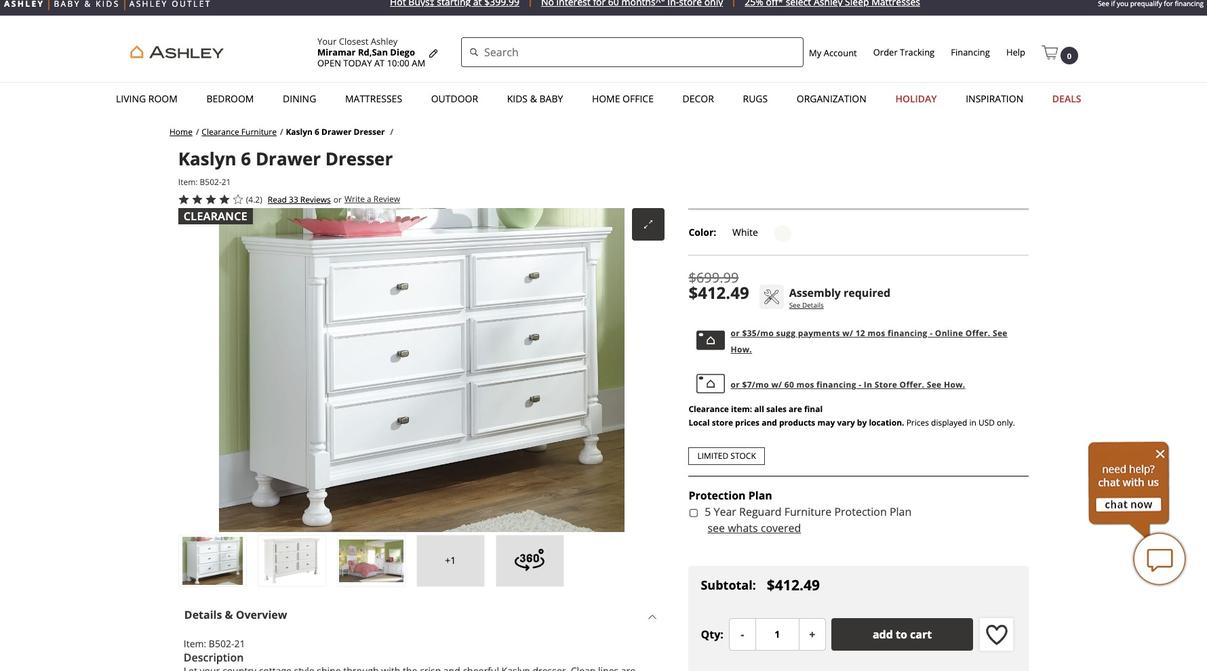 Task type: locate. For each thing, give the bounding box(es) containing it.
clearance
[[184, 209, 248, 223]]

details up item: b502-21 description
[[184, 608, 222, 623]]

1 vertical spatial financing
[[817, 379, 857, 390]]

mos right 60
[[797, 379, 814, 390]]

financing left in
[[817, 379, 857, 390]]

mos inside or $35/mo sugg payments w/ 12 mos financing - online offer. see how.
[[868, 327, 886, 339]]

2 horizontal spatial see
[[993, 327, 1008, 339]]

how. inside or $35/mo sugg payments w/ 12 mos financing - online offer. see how.
[[731, 344, 752, 355]]

kaslyn
[[286, 126, 313, 138], [178, 147, 236, 171]]

order tracking link
[[873, 46, 935, 58]]

item:
[[731, 403, 752, 415]]

2 vertical spatial see
[[927, 379, 942, 390]]

drawer inside kaslyn 6 drawer dresser item: b502-21
[[256, 147, 321, 171]]

(4.2) read 33 reviews or write a review
[[246, 193, 400, 205]]

0 horizontal spatial drawer
[[256, 147, 321, 171]]

how.
[[731, 344, 752, 355], [944, 379, 966, 390]]

& for details
[[225, 608, 233, 623]]

drawer
[[322, 126, 352, 138], [256, 147, 321, 171]]

or $7/mo w/ 60 mos financing - in store offer. see how. button
[[689, 365, 1029, 403]]

1 vertical spatial kaslyn
[[178, 147, 236, 171]]

star  full image
[[178, 194, 189, 205], [192, 194, 203, 205], [205, 194, 216, 205]]

1 vertical spatial protection
[[835, 504, 887, 519]]

diego
[[390, 46, 415, 58]]

clearance up local
[[689, 403, 729, 415]]

0 horizontal spatial 21
[[222, 177, 231, 188]]

1 vertical spatial drawer
[[256, 147, 321, 171]]

clearance
[[202, 126, 239, 138], [689, 403, 729, 415]]

1 vertical spatial details
[[184, 608, 222, 623]]

prices
[[735, 417, 760, 428]]

0 vertical spatial plan
[[749, 488, 772, 503]]

none search field inside 'banner'
[[461, 37, 804, 67]]

b502- down details & overview
[[209, 638, 234, 650]]

2 horizontal spatial star  full image
[[205, 194, 216, 205]]

rugs
[[743, 92, 768, 105]]

0 horizontal spatial mos
[[797, 379, 814, 390]]

year
[[714, 504, 737, 519]]

banner
[[0, 16, 1207, 115]]

0 horizontal spatial kaslyn
[[178, 147, 236, 171]]

21 up star  full icon
[[222, 177, 231, 188]]

dialogue message for liveperson image
[[1089, 441, 1170, 539]]

mos right 12 at the right
[[868, 327, 886, 339]]

at
[[374, 57, 385, 69]]

dresser
[[354, 126, 385, 138], [325, 147, 393, 171]]

1 vertical spatial how.
[[944, 379, 966, 390]]

my account
[[809, 46, 857, 59]]

drawer for kaslyn 6 drawer dresser
[[322, 126, 352, 138]]

offer.
[[966, 327, 991, 339], [900, 379, 925, 390]]

chat bubble mobile view image
[[1133, 532, 1187, 587]]

kaslyn inside kaslyn 6 drawer dresser item: b502-21
[[178, 147, 236, 171]]

1 horizontal spatial financing
[[888, 327, 928, 339]]

help
[[1006, 46, 1026, 58]]

displayed
[[931, 417, 967, 428]]

None search field
[[461, 37, 804, 67]]

details up payments
[[802, 300, 824, 310]]

0 vertical spatial furniture
[[241, 126, 277, 138]]

1 horizontal spatial offer.
[[966, 327, 991, 339]]

protection
[[689, 488, 746, 503], [835, 504, 887, 519]]

0 horizontal spatial &
[[225, 608, 233, 623]]

0 vertical spatial see
[[789, 300, 801, 310]]

drawer down mattresses link
[[322, 126, 352, 138]]

0 vertical spatial 6
[[315, 126, 319, 138]]

0 horizontal spatial offer.
[[900, 379, 925, 390]]

- inside or $35/mo sugg payments w/ 12 mos financing - online offer. see how.
[[930, 327, 933, 339]]

0 vertical spatial details
[[802, 300, 824, 310]]

1 vertical spatial clearance
[[689, 403, 729, 415]]

drawer for kaslyn 6 drawer dresser item: b502-21
[[256, 147, 321, 171]]

None text field
[[755, 619, 800, 651]]

b502- up star  full icon
[[200, 177, 222, 188]]

b502- inside item: b502-21 description
[[209, 638, 234, 650]]

6 inside kaslyn 6 drawer dresser item: b502-21
[[241, 147, 251, 171]]

w/ left 12 at the right
[[843, 327, 853, 339]]

0 vertical spatial home
[[592, 92, 620, 105]]

description
[[184, 650, 244, 665]]

financing
[[888, 327, 928, 339], [817, 379, 857, 390]]

see
[[708, 521, 725, 535]]

search image
[[469, 47, 479, 60]]

360 spin image
[[514, 544, 546, 576]]

details
[[802, 300, 824, 310], [184, 608, 222, 623]]

or inside or $35/mo sugg payments w/ 12 mos financing - online offer. see how.
[[731, 327, 740, 339]]

- left online
[[930, 327, 933, 339]]

1 vertical spatial b502-
[[209, 638, 234, 650]]

or
[[334, 194, 342, 205], [731, 327, 740, 339], [731, 379, 740, 390]]

how. up the displayed
[[944, 379, 966, 390]]

1 vertical spatial mos
[[797, 379, 814, 390]]

w/ left 60
[[771, 379, 782, 390]]

clearance down bedroom 'link'
[[202, 126, 239, 138]]

by
[[857, 417, 867, 428]]

financing inside or $7/mo w/ 60 mos financing - in store offer. see how. button
[[817, 379, 857, 390]]

kaslyn 6 drawer dresser item: b502-21
[[178, 147, 393, 188]]

inspiration link
[[962, 86, 1028, 112]]

0 horizontal spatial financing
[[817, 379, 857, 390]]

21
[[222, 177, 231, 188], [234, 638, 245, 650]]

see up the displayed
[[927, 379, 942, 390]]

1 horizontal spatial kaslyn
[[286, 126, 313, 138]]

1 vertical spatial see
[[993, 327, 1008, 339]]

or left $7/mo
[[731, 379, 740, 390]]

1 vertical spatial or
[[731, 327, 740, 339]]

1 vertical spatial $412.49
[[767, 576, 820, 595]]

or for or $7/mo w/ 60 mos financing - in store offer. see how.
[[731, 379, 740, 390]]

$35/mo
[[742, 327, 774, 339]]

clearance inside clearance item: all sales are final local store prices and products may vary by location. prices displayed in usd only.
[[689, 403, 729, 415]]

1 horizontal spatial see
[[927, 379, 942, 390]]

usd
[[979, 417, 995, 428]]

home down room
[[170, 126, 193, 138]]

1 horizontal spatial 21
[[234, 638, 245, 650]]

or left $35/mo
[[731, 327, 740, 339]]

1 vertical spatial w/
[[771, 379, 782, 390]]

or left write
[[334, 194, 342, 205]]

white
[[733, 226, 761, 238]]

1 horizontal spatial details
[[802, 300, 824, 310]]

qty:
[[701, 627, 724, 642]]

furniture
[[241, 126, 277, 138], [785, 504, 832, 519]]

item: inside kaslyn 6 drawer dresser item: b502-21
[[178, 177, 198, 188]]

1 horizontal spatial drawer
[[322, 126, 352, 138]]

0 horizontal spatial 6
[[241, 147, 251, 171]]

subtotal:
[[701, 577, 756, 593]]

star  empty image
[[233, 194, 243, 205]]

0 vertical spatial how.
[[731, 344, 752, 355]]

1 horizontal spatial clearance
[[689, 403, 729, 415]]

w/
[[843, 327, 853, 339], [771, 379, 782, 390]]

inspiration
[[966, 92, 1024, 105]]

protection plan
[[689, 488, 772, 503]]

$412.49 down 'covered'
[[767, 576, 820, 595]]

0 vertical spatial w/
[[843, 327, 853, 339]]

6 down "clearance furniture" link
[[241, 147, 251, 171]]

1 vertical spatial offer.
[[900, 379, 925, 390]]

1 vertical spatial dresser
[[325, 147, 393, 171]]

clearance item: all sales are final local store prices and products may vary by location. prices displayed in usd only.
[[689, 403, 1015, 428]]

furniture up 'covered'
[[785, 504, 832, 519]]

offer. right the store
[[900, 379, 925, 390]]

0 horizontal spatial see
[[789, 300, 801, 310]]

0 horizontal spatial details
[[184, 608, 222, 623]]

kaslyn for kaslyn 6 drawer dresser item: b502-21
[[178, 147, 236, 171]]

dresser down kaslyn 6 drawer dresser
[[325, 147, 393, 171]]

change location image
[[428, 48, 439, 59]]

0 vertical spatial &
[[530, 92, 537, 105]]

required
[[844, 285, 891, 300]]

financing left online
[[888, 327, 928, 339]]

0 vertical spatial clearance
[[202, 126, 239, 138]]

1 vertical spatial &
[[225, 608, 233, 623]]

how. down $35/mo
[[731, 344, 752, 355]]

1 vertical spatial 6
[[241, 147, 251, 171]]

living
[[116, 92, 146, 105]]

furniture down bedroom 'link'
[[241, 126, 277, 138]]

vary
[[837, 417, 855, 428]]

kaslyn down dining link
[[286, 126, 313, 138]]

0 horizontal spatial how.
[[731, 344, 752, 355]]

21 down details & overview
[[234, 638, 245, 650]]

item: inside item: b502-21 description
[[184, 638, 206, 650]]

0 horizontal spatial $412.49
[[689, 281, 749, 304]]

0 vertical spatial item:
[[178, 177, 198, 188]]

1 vertical spatial -
[[859, 379, 862, 390]]

in
[[864, 379, 873, 390]]

0 horizontal spatial star  full image
[[178, 194, 189, 205]]

or inside (4.2) read 33 reviews or write a review
[[334, 194, 342, 205]]

b502-
[[200, 177, 222, 188], [209, 638, 234, 650]]

0 vertical spatial mos
[[868, 327, 886, 339]]

item: down details & overview
[[184, 638, 206, 650]]

see
[[789, 300, 801, 310], [993, 327, 1008, 339], [927, 379, 942, 390]]

2 vertical spatial or
[[731, 379, 740, 390]]

baby
[[540, 92, 563, 105]]

0 horizontal spatial clearance
[[202, 126, 239, 138]]

see whats covered
[[708, 521, 801, 535]]

item: up clearance
[[178, 177, 198, 188]]

home left office
[[592, 92, 620, 105]]

0 vertical spatial 21
[[222, 177, 231, 188]]

1 vertical spatial 21
[[234, 638, 245, 650]]

None button
[[729, 619, 756, 651], [799, 619, 826, 651], [729, 619, 756, 651], [799, 619, 826, 651]]

home inside 'banner'
[[592, 92, 620, 105]]

drawer up 33
[[256, 147, 321, 171]]

your
[[317, 35, 337, 47]]

& right kids
[[530, 92, 537, 105]]

outdoor
[[431, 92, 478, 105]]

limited
[[698, 450, 729, 462]]

details inside dropdown button
[[184, 608, 222, 623]]

see up sugg
[[789, 300, 801, 310]]

- inside or $7/mo w/ 60 mos financing - in store offer. see how. button
[[859, 379, 862, 390]]

see inside assembly required see details
[[789, 300, 801, 310]]

mattresses
[[345, 92, 402, 105]]

1 horizontal spatial star  full image
[[192, 194, 203, 205]]

$412.49 up $35/mo
[[689, 281, 749, 304]]

1 horizontal spatial home
[[592, 92, 620, 105]]

0 vertical spatial kaslyn
[[286, 126, 313, 138]]

assembly
[[789, 285, 841, 300]]

dresser for kaslyn 6 drawer dresser item: b502-21
[[325, 147, 393, 171]]

0 horizontal spatial w/
[[771, 379, 782, 390]]

kaslyn dresser, , large image
[[178, 208, 665, 532], [180, 537, 245, 585], [260, 537, 324, 585], [339, 537, 403, 585]]

or $35/mo sugg payments w/ 12 mos financing - online offer. see how. button
[[689, 316, 1029, 365]]

0 vertical spatial -
[[930, 327, 933, 339]]

1 horizontal spatial w/
[[843, 327, 853, 339]]

6 down dining link
[[315, 126, 319, 138]]

see right online
[[993, 327, 1008, 339]]

1 vertical spatial home
[[170, 126, 193, 138]]

dresser inside kaslyn 6 drawer dresser item: b502-21
[[325, 147, 393, 171]]

5 year reguard furniture protection plan
[[705, 504, 912, 519]]

21 inside kaslyn 6 drawer dresser item: b502-21
[[222, 177, 231, 188]]

- left in
[[859, 379, 862, 390]]

& left overview
[[225, 608, 233, 623]]

0 vertical spatial offer.
[[966, 327, 991, 339]]

0 vertical spatial b502-
[[200, 177, 222, 188]]

read
[[268, 194, 287, 205]]

1 vertical spatial item:
[[184, 638, 206, 650]]

order tracking
[[873, 46, 935, 58]]

0 vertical spatial protection
[[689, 488, 746, 503]]

assembly required see details
[[789, 285, 891, 310]]

0 vertical spatial financing
[[888, 327, 928, 339]]

store
[[712, 417, 733, 428]]

offer. right online
[[966, 327, 991, 339]]

0 horizontal spatial plan
[[749, 488, 772, 503]]

0 horizontal spatial -
[[859, 379, 862, 390]]

1 vertical spatial furniture
[[785, 504, 832, 519]]

0 vertical spatial drawer
[[322, 126, 352, 138]]

0 vertical spatial dresser
[[354, 126, 385, 138]]

1 horizontal spatial 6
[[315, 126, 319, 138]]

clearance for clearance furniture
[[202, 126, 239, 138]]

1 vertical spatial plan
[[890, 504, 912, 519]]

mos
[[868, 327, 886, 339], [797, 379, 814, 390]]

1 horizontal spatial $412.49
[[767, 576, 820, 595]]

1 horizontal spatial &
[[530, 92, 537, 105]]

kids
[[507, 92, 528, 105]]

1 horizontal spatial mos
[[868, 327, 886, 339]]

0 vertical spatial or
[[334, 194, 342, 205]]

& inside dropdown button
[[225, 608, 233, 623]]

0 horizontal spatial home
[[170, 126, 193, 138]]

location.
[[869, 417, 904, 428]]

dresser down mattresses link
[[354, 126, 385, 138]]

kaslyn down "home" link
[[178, 147, 236, 171]]

1 horizontal spatial -
[[930, 327, 933, 339]]

home office
[[592, 92, 654, 105]]

+1 button
[[416, 535, 485, 587]]

plan
[[749, 488, 772, 503], [890, 504, 912, 519]]



Task type: describe. For each thing, give the bounding box(es) containing it.
a
[[367, 193, 372, 205]]

clearance furniture link
[[202, 126, 277, 138]]

6 for kaslyn 6 drawer dresser
[[315, 126, 319, 138]]

details & overview
[[184, 608, 287, 623]]

& for kids
[[530, 92, 537, 105]]

1 horizontal spatial furniture
[[785, 504, 832, 519]]

dining link
[[279, 86, 320, 112]]

$699.99
[[689, 268, 739, 287]]

living room
[[116, 92, 178, 105]]

are
[[789, 403, 802, 415]]

living room link
[[112, 86, 182, 112]]

1 horizontal spatial how.
[[944, 379, 966, 390]]

or $35/mo sugg payments w/ 12 mos financing - online offer. see how.
[[731, 327, 1008, 355]]

or for or $35/mo sugg payments w/ 12 mos financing - online offer. see how.
[[731, 327, 740, 339]]

help link
[[1006, 46, 1026, 58]]

0
[[1067, 51, 1072, 61]]

clearance furniture
[[202, 126, 277, 138]]

store
[[875, 379, 897, 390]]

(4.2)
[[246, 194, 262, 205]]

online
[[935, 327, 963, 339]]

12
[[856, 327, 865, 339]]

limited stock
[[698, 450, 756, 462]]

write
[[345, 193, 365, 205]]

miramar
[[317, 46, 356, 58]]

clearance button
[[178, 208, 665, 532]]

offer. inside or $35/mo sugg payments w/ 12 mos financing - online offer. see how.
[[966, 327, 991, 339]]

color:
[[689, 226, 719, 238]]

read 33 reviews link
[[268, 194, 331, 205]]

21 inside item: b502-21 description
[[234, 638, 245, 650]]

$7/mo
[[742, 379, 769, 390]]

dining
[[283, 92, 316, 105]]

outdoor link
[[427, 86, 482, 112]]

10:00
[[387, 57, 410, 69]]

financing inside or $35/mo sugg payments w/ 12 mos financing - online offer. see how.
[[888, 327, 928, 339]]

financing
[[951, 46, 990, 58]]

+1
[[445, 554, 456, 567]]

banner containing living room
[[0, 16, 1207, 115]]

payments
[[798, 327, 840, 339]]

write a review button
[[345, 193, 400, 205]]

6 for kaslyn 6 drawer dresser item: b502-21
[[241, 147, 251, 171]]

reguard
[[739, 504, 782, 519]]

reviews
[[300, 194, 331, 205]]

and
[[762, 417, 777, 428]]

b502- inside kaslyn 6 drawer dresser item: b502-21
[[200, 177, 222, 188]]

ashley image
[[125, 43, 229, 61]]

products
[[779, 417, 815, 428]]

financing link
[[951, 46, 990, 58]]

w/ inside or $35/mo sugg payments w/ 12 mos financing - online offer. see how.
[[843, 327, 853, 339]]

holiday link
[[891, 86, 941, 112]]

mattresses link
[[341, 86, 406, 112]]

add
[[873, 627, 893, 642]]

stock
[[731, 450, 756, 462]]

add to cart button
[[831, 619, 973, 651]]

0 horizontal spatial furniture
[[241, 126, 277, 138]]

my
[[809, 46, 822, 59]]

0 link
[[1042, 39, 1078, 65]]

holiday
[[896, 92, 937, 105]]

decor link
[[679, 86, 718, 112]]

star  full image
[[219, 194, 230, 205]]

bedroom
[[207, 92, 254, 105]]

see details button
[[789, 300, 891, 310]]

order
[[873, 46, 898, 58]]

my account link
[[809, 46, 857, 59]]

covered
[[761, 521, 801, 535]]

kaslyn dresser, , swatch image
[[774, 225, 791, 242]]

home for home office
[[592, 92, 620, 105]]

1 horizontal spatial plan
[[890, 504, 912, 519]]

cart
[[910, 627, 932, 642]]

clearance for clearance item: all sales are final local store prices and products may vary by location. prices displayed in usd only.
[[689, 403, 729, 415]]

1 horizontal spatial protection
[[835, 504, 887, 519]]

see whats covered button
[[708, 520, 801, 536]]

prices
[[907, 417, 929, 428]]

5
[[705, 504, 711, 519]]

kaslyn 6 drawer dresser
[[286, 126, 387, 138]]

or $7/mo w/ 60 mos financing - in store offer. see how.
[[731, 379, 966, 390]]

decor
[[683, 92, 714, 105]]

kaslyn for kaslyn 6 drawer dresser
[[286, 126, 313, 138]]

deals
[[1053, 92, 1081, 105]]

add to cart
[[873, 627, 932, 642]]

room
[[148, 92, 178, 105]]

kids & baby
[[507, 92, 563, 105]]

see inside or $35/mo sugg payments w/ 12 mos financing - online offer. see how.
[[993, 327, 1008, 339]]

all
[[754, 403, 764, 415]]

60
[[785, 379, 794, 390]]

account
[[824, 46, 857, 59]]

organization link
[[793, 86, 871, 112]]

0 vertical spatial $412.49
[[689, 281, 749, 304]]

2 star  full image from the left
[[192, 194, 203, 205]]

may
[[818, 417, 835, 428]]

details inside assembly required see details
[[802, 300, 824, 310]]

rd,san
[[358, 46, 388, 58]]

organization
[[797, 92, 867, 105]]

local
[[689, 417, 710, 428]]

overview
[[236, 608, 287, 623]]

0 horizontal spatial protection
[[689, 488, 746, 503]]

kids & baby link
[[503, 86, 567, 112]]

rugs link
[[739, 86, 772, 112]]

home for "home" link
[[170, 126, 193, 138]]

3 star  full image from the left
[[205, 194, 216, 205]]

dresser for kaslyn 6 drawer dresser
[[354, 126, 385, 138]]

details & overview button
[[178, 598, 664, 632]]

office
[[623, 92, 654, 105]]

1 star  full image from the left
[[178, 194, 189, 205]]

your closest ashley miramar rd,san diego
[[317, 35, 415, 58]]



Task type: vqa. For each thing, say whether or not it's contained in the screenshot.
Abinger Sofa, Natural, large image
no



